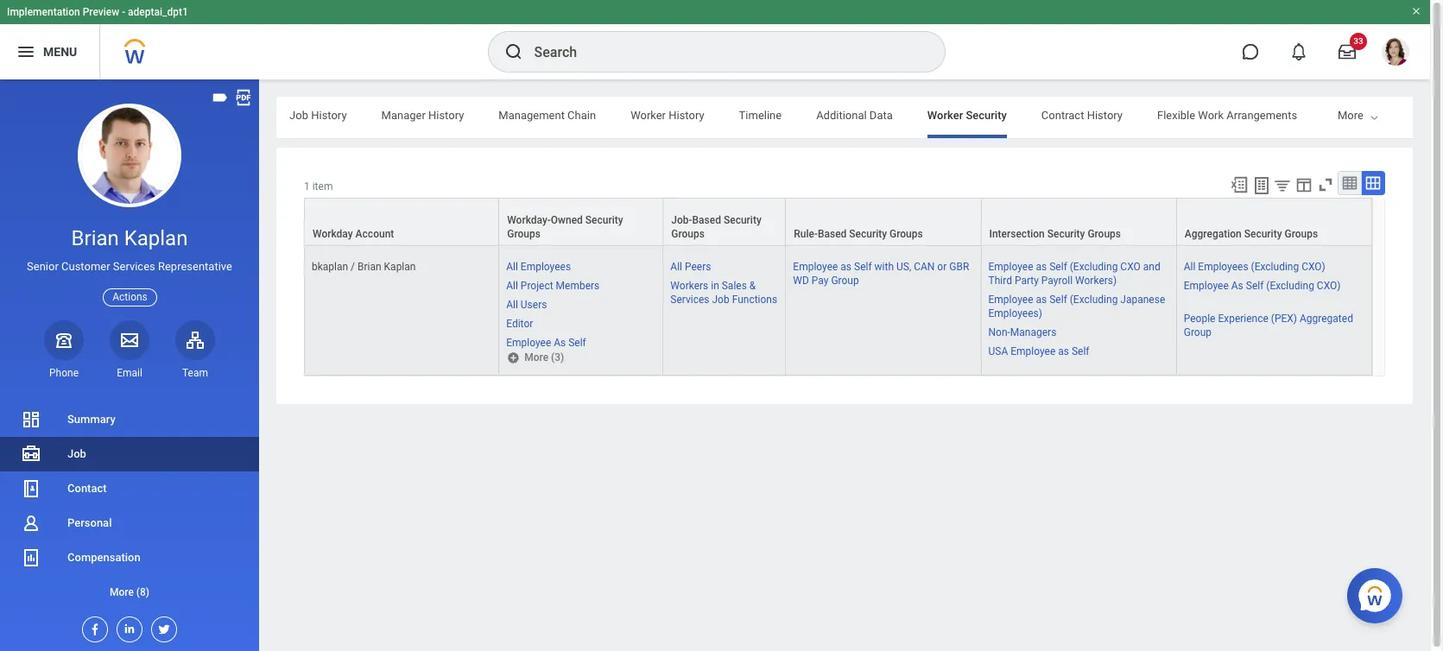 Task type: describe. For each thing, give the bounding box(es) containing it.
wd
[[793, 275, 809, 287]]

tag image
[[211, 88, 230, 107]]

all for all users
[[507, 299, 518, 311]]

export to worksheets image
[[1252, 175, 1273, 196]]

employee for employee as self (excluding cxo and third party payroll workers)
[[989, 261, 1034, 273]]

history for manager history
[[429, 109, 464, 122]]

row for brian kaplan
[[304, 198, 1373, 246]]

worker for worker security
[[928, 109, 964, 122]]

non-managers
[[989, 327, 1057, 339]]

with
[[875, 261, 894, 273]]

mail image
[[119, 330, 140, 351]]

brian kaplan
[[71, 226, 188, 251]]

security inside rule-based security groups popup button
[[850, 228, 887, 240]]

all employees (excluding cxo)
[[1184, 261, 1326, 273]]

gbr
[[950, 261, 970, 273]]

compensation image
[[21, 548, 41, 569]]

all employees
[[507, 261, 571, 273]]

0 vertical spatial cxo)
[[1302, 261, 1326, 273]]

employee as self with us, can or gbr wd pay group link
[[793, 258, 970, 287]]

bkaplan / brian kaplan
[[312, 261, 416, 273]]

rule-
[[794, 228, 818, 240]]

summary
[[67, 413, 116, 426]]

security inside job-based security groups
[[724, 214, 762, 226]]

account
[[356, 228, 394, 240]]

self for cxo)
[[1247, 280, 1264, 292]]

employees for project
[[521, 261, 571, 273]]

employees)
[[989, 308, 1043, 320]]

personal image
[[21, 513, 41, 534]]

employee as self with us, can or gbr wd pay group
[[793, 261, 970, 287]]

party
[[1015, 275, 1039, 287]]

groups inside intersection security groups popup button
[[1088, 228, 1122, 240]]

profile logan mcneil image
[[1382, 38, 1410, 69]]

row for management chain
[[304, 246, 1373, 376]]

email brian kaplan element
[[110, 366, 149, 380]]

workday-owned security groups button
[[500, 199, 663, 245]]

usa employee as self
[[989, 346, 1090, 358]]

additional data
[[817, 109, 893, 122]]

adeptai_dpt1
[[128, 6, 188, 18]]

groups for job-based security groups
[[672, 228, 705, 240]]

functions
[[732, 294, 778, 306]]

team link
[[175, 320, 215, 380]]

groups inside aggregation security groups popup button
[[1285, 228, 1319, 240]]

owned
[[551, 214, 583, 226]]

job for job history
[[290, 109, 308, 122]]

intersection
[[990, 228, 1045, 240]]

actions
[[112, 291, 148, 303]]

management chain
[[499, 109, 596, 122]]

all project members
[[507, 280, 600, 292]]

menu button
[[0, 24, 100, 79]]

(excluding up employee as self (excluding cxo) "link"
[[1252, 261, 1300, 273]]

payroll
[[1042, 275, 1073, 287]]

senior customer services representative
[[27, 260, 232, 273]]

item
[[313, 181, 333, 193]]

rule-based security groups button
[[787, 199, 981, 245]]

facebook image
[[83, 618, 102, 637]]

inbox large image
[[1339, 43, 1357, 60]]

kaplan inside row
[[384, 261, 416, 273]]

all employees (excluding cxo) link
[[1184, 258, 1326, 273]]

aggregation security groups
[[1185, 228, 1319, 240]]

peers
[[685, 261, 711, 273]]

people
[[1184, 313, 1216, 325]]

search image
[[503, 41, 524, 62]]

management
[[499, 109, 565, 122]]

contract history
[[1042, 109, 1123, 122]]

as for employee as self (excluding cxo)
[[1232, 280, 1244, 292]]

phone brian kaplan element
[[44, 366, 84, 380]]

customer
[[61, 260, 110, 273]]

employee for employee as self with us, can or gbr wd pay group
[[793, 261, 838, 273]]

/
[[351, 261, 355, 273]]

usa employee as self link
[[989, 343, 1090, 358]]

more (3)
[[525, 352, 564, 364]]

close environment banner image
[[1412, 6, 1422, 16]]

menu banner
[[0, 0, 1431, 79]]

job-based security groups button
[[664, 199, 786, 245]]

employee as self (excluding cxo and third party payroll workers)
[[989, 261, 1161, 287]]

employee as self (excluding japanese employees)
[[989, 294, 1166, 320]]

contact
[[67, 482, 107, 495]]

worker for worker history
[[631, 109, 666, 122]]

33 button
[[1329, 33, 1368, 71]]

timeline
[[739, 109, 782, 122]]

as for employee as self (excluding japanese employees)
[[1036, 294, 1047, 306]]

all users
[[507, 299, 547, 311]]

actions button
[[103, 288, 157, 307]]

pay
[[812, 275, 829, 287]]

editor link
[[507, 315, 533, 330]]

security inside tab list
[[966, 109, 1007, 122]]

implementation
[[7, 6, 80, 18]]

can
[[914, 261, 935, 273]]

data
[[870, 109, 893, 122]]

arrangements
[[1227, 109, 1298, 122]]

Search Workday  search field
[[534, 33, 909, 71]]

preview
[[83, 6, 119, 18]]

japanese
[[1121, 294, 1166, 306]]

phone button
[[44, 320, 84, 380]]

1 item
[[304, 181, 333, 193]]

justify image
[[16, 41, 36, 62]]

all for all peers
[[671, 261, 683, 273]]

us,
[[897, 261, 912, 273]]

team brian kaplan element
[[175, 366, 215, 380]]

manager history
[[381, 109, 464, 122]]

items selected list containing all employees
[[507, 258, 628, 350]]

fullscreen image
[[1317, 175, 1336, 194]]

based for job-
[[693, 214, 721, 226]]

bkaplan / brian kaplan element
[[312, 258, 416, 273]]

job link
[[0, 437, 259, 472]]

members
[[556, 280, 600, 292]]

team
[[182, 367, 208, 379]]

navigation pane region
[[0, 79, 259, 651]]

worker history
[[631, 109, 705, 122]]

(excluding for japanese
[[1070, 294, 1118, 306]]

employee as self (excluding cxo) link
[[1184, 277, 1341, 292]]

manager
[[381, 109, 426, 122]]

contract
[[1042, 109, 1085, 122]]

summary image
[[21, 410, 41, 430]]

items selected list containing all peers
[[671, 258, 779, 321]]

usa
[[989, 346, 1009, 358]]

(excluding for cxo)
[[1267, 280, 1315, 292]]

brian inside bkaplan / brian kaplan element
[[358, 261, 382, 273]]

people experience (pex) aggregated group
[[1184, 313, 1354, 339]]



Task type: vqa. For each thing, say whether or not it's contained in the screenshot.
lmcneil / Logan McNeil
no



Task type: locate. For each thing, give the bounding box(es) containing it.
personal
[[67, 517, 112, 530]]

all peers link
[[671, 258, 711, 273]]

1 horizontal spatial group
[[1184, 327, 1212, 339]]

based up pay
[[818, 228, 847, 240]]

group inside people experience (pex) aggregated group
[[1184, 327, 1212, 339]]

notifications large image
[[1291, 43, 1308, 60]]

1 horizontal spatial more
[[525, 352, 549, 364]]

0 vertical spatial services
[[113, 260, 155, 273]]

0 horizontal spatial more
[[110, 587, 134, 599]]

(excluding inside employee as self (excluding cxo and third party payroll workers)
[[1070, 261, 1118, 273]]

(excluding inside employee as self (excluding japanese employees)
[[1070, 294, 1118, 306]]

groups inside workday-owned security groups
[[507, 228, 541, 240]]

kaplan
[[124, 226, 188, 251], [384, 261, 416, 273]]

(excluding down "workers)"
[[1070, 294, 1118, 306]]

employee inside employee as self with us, can or gbr wd pay group
[[793, 261, 838, 273]]

work
[[1199, 109, 1224, 122]]

more inside button
[[110, 587, 134, 599]]

row containing bkaplan / brian kaplan
[[304, 246, 1373, 376]]

phone image
[[52, 330, 76, 351]]

employee inside employee as self (excluding cxo and third party payroll workers)
[[989, 261, 1034, 273]]

job up 1
[[290, 109, 308, 122]]

1 vertical spatial brian
[[358, 261, 382, 273]]

more
[[1338, 109, 1364, 122], [525, 352, 549, 364], [110, 587, 134, 599]]

as inside employee as self (excluding cxo) "link"
[[1232, 280, 1244, 292]]

as inside employee as self with us, can or gbr wd pay group
[[841, 261, 852, 273]]

twitter image
[[152, 618, 171, 637]]

intersection security groups button
[[982, 199, 1177, 245]]

all for all employees
[[507, 261, 518, 273]]

items selected list containing employee as self (excluding cxo and third party payroll workers)
[[989, 258, 1170, 359]]

employee
[[793, 261, 838, 273], [989, 261, 1034, 273], [1184, 280, 1229, 292], [989, 294, 1034, 306], [507, 337, 551, 349], [1011, 346, 1056, 358]]

menu
[[43, 45, 77, 58]]

group inside employee as self with us, can or gbr wd pay group
[[832, 275, 859, 287]]

items selected list
[[507, 258, 628, 350], [671, 258, 779, 321], [989, 258, 1170, 359], [1184, 258, 1365, 340]]

groups up us,
[[890, 228, 923, 240]]

employee up more (3) dropdown button
[[507, 337, 551, 349]]

(excluding for cxo
[[1070, 261, 1118, 273]]

job-
[[672, 214, 693, 226]]

worker right "chain"
[[631, 109, 666, 122]]

employee as self (excluding cxo and third party payroll workers) link
[[989, 258, 1161, 287]]

compensation
[[67, 551, 141, 564]]

1
[[304, 181, 310, 193]]

employee for employee as self (excluding japanese employees)
[[989, 294, 1034, 306]]

1 horizontal spatial based
[[818, 228, 847, 240]]

based inside job-based security groups
[[693, 214, 721, 226]]

job-based security groups
[[672, 214, 762, 240]]

employee inside the employee as self link
[[507, 337, 551, 349]]

1 vertical spatial kaplan
[[384, 261, 416, 273]]

2 vertical spatial more
[[110, 587, 134, 599]]

employee down managers
[[1011, 346, 1056, 358]]

based up peers
[[693, 214, 721, 226]]

groups down click to view/edit grid preferences image on the top of page
[[1285, 228, 1319, 240]]

groups inside rule-based security groups popup button
[[890, 228, 923, 240]]

experience
[[1219, 313, 1269, 325]]

history right "contract"
[[1087, 109, 1123, 122]]

groups inside job-based security groups
[[672, 228, 705, 240]]

tab list
[[0, 97, 1298, 138]]

4 items selected list from the left
[[1184, 258, 1365, 340]]

(excluding up "workers)"
[[1070, 261, 1118, 273]]

4 groups from the left
[[1088, 228, 1122, 240]]

as inside employee as self (excluding japanese employees)
[[1036, 294, 1047, 306]]

kaplan inside navigation pane region
[[124, 226, 188, 251]]

additional
[[817, 109, 867, 122]]

linkedin image
[[118, 618, 137, 636]]

(excluding
[[1070, 261, 1118, 273], [1252, 261, 1300, 273], [1267, 280, 1315, 292], [1070, 294, 1118, 306]]

history right manager
[[429, 109, 464, 122]]

1 row from the top
[[304, 198, 1373, 246]]

groups for workday-owned security groups
[[507, 228, 541, 240]]

1 vertical spatial based
[[818, 228, 847, 240]]

group down people
[[1184, 327, 1212, 339]]

security inside intersection security groups popup button
[[1048, 228, 1086, 240]]

group right pay
[[832, 275, 859, 287]]

editor
[[507, 318, 533, 330]]

0 horizontal spatial worker
[[631, 109, 666, 122]]

self for japanese
[[1050, 294, 1068, 306]]

0 vertical spatial kaplan
[[124, 226, 188, 251]]

employee inside usa employee as self link
[[1011, 346, 1056, 358]]

more (3) button
[[507, 350, 566, 365]]

employee inside employee as self (excluding cxo) "link"
[[1184, 280, 1229, 292]]

workday-
[[507, 214, 551, 226]]

0 horizontal spatial group
[[832, 275, 859, 287]]

toolbar
[[1223, 171, 1386, 198]]

1 vertical spatial group
[[1184, 327, 1212, 339]]

security inside aggregation security groups popup button
[[1245, 228, 1283, 240]]

export to excel image
[[1230, 175, 1249, 194]]

job history
[[290, 109, 347, 122]]

employee as self (excluding cxo)
[[1184, 280, 1341, 292]]

history for job history
[[311, 109, 347, 122]]

1 horizontal spatial kaplan
[[384, 261, 416, 273]]

self inside employee as self (excluding japanese employees)
[[1050, 294, 1068, 306]]

2 horizontal spatial job
[[712, 294, 730, 306]]

5 groups from the left
[[1285, 228, 1319, 240]]

0 horizontal spatial employees
[[521, 261, 571, 273]]

3 items selected list from the left
[[989, 258, 1170, 359]]

representative
[[158, 260, 232, 273]]

flexible
[[1158, 109, 1196, 122]]

all employees link
[[507, 258, 571, 273]]

all
[[507, 261, 518, 273], [671, 261, 683, 273], [1184, 261, 1196, 273], [507, 280, 518, 292], [507, 299, 518, 311]]

groups for rule-based security groups
[[890, 228, 923, 240]]

more left (8)
[[110, 587, 134, 599]]

services
[[113, 260, 155, 273], [671, 294, 710, 306]]

history down search workday search field
[[669, 109, 705, 122]]

employee for employee as self (excluding cxo)
[[1184, 280, 1229, 292]]

(excluding up (pex) at top
[[1267, 280, 1315, 292]]

2 worker from the left
[[928, 109, 964, 122]]

more down 33 button
[[1338, 109, 1364, 122]]

workers
[[671, 280, 709, 292]]

employee inside employee as self (excluding japanese employees)
[[989, 294, 1034, 306]]

1 vertical spatial more
[[525, 352, 549, 364]]

0 horizontal spatial services
[[113, 260, 155, 273]]

as for employee as self
[[554, 337, 566, 349]]

3 history from the left
[[669, 109, 705, 122]]

table image
[[1342, 175, 1359, 192]]

1 items selected list from the left
[[507, 258, 628, 350]]

groups
[[507, 228, 541, 240], [672, 228, 705, 240], [890, 228, 923, 240], [1088, 228, 1122, 240], [1285, 228, 1319, 240]]

senior
[[27, 260, 59, 273]]

0 horizontal spatial as
[[554, 337, 566, 349]]

aggregated
[[1300, 313, 1354, 325]]

non-
[[989, 327, 1011, 339]]

all for all employees (excluding cxo)
[[1184, 261, 1196, 273]]

cxo) inside "link"
[[1318, 280, 1341, 292]]

(excluding inside "link"
[[1267, 280, 1315, 292]]

1 horizontal spatial services
[[671, 294, 710, 306]]

security up the all employees (excluding cxo) link
[[1245, 228, 1283, 240]]

users
[[521, 299, 547, 311]]

in
[[711, 280, 720, 292]]

job for job
[[67, 448, 86, 461]]

2 vertical spatial job
[[67, 448, 86, 461]]

worker right data
[[928, 109, 964, 122]]

expand table image
[[1365, 175, 1382, 192]]

more for more (3)
[[525, 352, 549, 364]]

groups down "workday-"
[[507, 228, 541, 240]]

history for worker history
[[669, 109, 705, 122]]

kaplan up the senior customer services representative
[[124, 226, 188, 251]]

job up contact
[[67, 448, 86, 461]]

brian
[[71, 226, 119, 251], [358, 261, 382, 273]]

0 vertical spatial job
[[290, 109, 308, 122]]

as inside the employee as self link
[[554, 337, 566, 349]]

project
[[521, 280, 554, 292]]

0 horizontal spatial based
[[693, 214, 721, 226]]

1 vertical spatial job
[[712, 294, 730, 306]]

workday
[[313, 228, 353, 240]]

summary link
[[0, 403, 259, 437]]

implementation preview -   adeptai_dpt1
[[7, 6, 188, 18]]

1 vertical spatial services
[[671, 294, 710, 306]]

worker security
[[928, 109, 1007, 122]]

1 vertical spatial as
[[554, 337, 566, 349]]

based for rule-
[[818, 228, 847, 240]]

select to filter grid data image
[[1274, 176, 1293, 194]]

click to view/edit grid preferences image
[[1295, 175, 1314, 194]]

employee up pay
[[793, 261, 838, 273]]

&
[[750, 280, 756, 292]]

all peers
[[671, 261, 711, 273]]

(pex)
[[1272, 313, 1298, 325]]

workday account
[[313, 228, 394, 240]]

2 history from the left
[[429, 109, 464, 122]]

groups down job-
[[672, 228, 705, 240]]

security
[[966, 109, 1007, 122], [586, 214, 623, 226], [724, 214, 762, 226], [850, 228, 887, 240], [1048, 228, 1086, 240], [1245, 228, 1283, 240]]

history for contract history
[[1087, 109, 1123, 122]]

phone
[[49, 367, 79, 379]]

bkaplan
[[312, 261, 348, 273]]

more for more
[[1338, 109, 1364, 122]]

contact image
[[21, 479, 41, 499]]

job inside workers in sales & services job functions
[[712, 294, 730, 306]]

1 history from the left
[[311, 109, 347, 122]]

self inside "link"
[[1247, 280, 1264, 292]]

security right job-
[[724, 214, 762, 226]]

kaplan down account
[[384, 261, 416, 273]]

job inside navigation pane region
[[67, 448, 86, 461]]

1 employees from the left
[[521, 261, 571, 273]]

2 horizontal spatial more
[[1338, 109, 1364, 122]]

self for cxo
[[1050, 261, 1068, 273]]

view printable version (pdf) image
[[234, 88, 253, 107]]

security inside workday-owned security groups
[[586, 214, 623, 226]]

services down brian kaplan
[[113, 260, 155, 273]]

1 horizontal spatial employees
[[1199, 261, 1249, 273]]

0 vertical spatial brian
[[71, 226, 119, 251]]

employee up third
[[989, 261, 1034, 273]]

aggregation security groups button
[[1177, 199, 1372, 245]]

employee for employee as self
[[507, 337, 551, 349]]

as down all employees (excluding cxo)
[[1232, 280, 1244, 292]]

3 groups from the left
[[890, 228, 923, 240]]

all for all project members
[[507, 280, 518, 292]]

0 vertical spatial as
[[1232, 280, 1244, 292]]

security left "contract"
[[966, 109, 1007, 122]]

compensation link
[[0, 541, 259, 575]]

more (8)
[[110, 587, 150, 599]]

employee as self
[[507, 337, 586, 349]]

employee up employees)
[[989, 294, 1034, 306]]

2 items selected list from the left
[[671, 258, 779, 321]]

1 worker from the left
[[631, 109, 666, 122]]

list
[[0, 403, 259, 610]]

workday-owned security groups
[[507, 214, 623, 240]]

row
[[304, 198, 1373, 246], [304, 246, 1373, 376]]

0 vertical spatial based
[[693, 214, 721, 226]]

cxo
[[1121, 261, 1141, 273]]

email button
[[110, 320, 149, 380]]

0 vertical spatial more
[[1338, 109, 1364, 122]]

as for employee as self with us, can or gbr wd pay group
[[841, 261, 852, 273]]

0 horizontal spatial job
[[67, 448, 86, 461]]

as inside employee as self (excluding cxo and third party payroll workers)
[[1036, 261, 1047, 273]]

based inside rule-based security groups popup button
[[818, 228, 847, 240]]

1 vertical spatial cxo)
[[1318, 280, 1341, 292]]

2 groups from the left
[[672, 228, 705, 240]]

services inside workers in sales & services job functions
[[671, 294, 710, 306]]

as
[[1232, 280, 1244, 292], [554, 337, 566, 349]]

row containing workday-owned security groups
[[304, 198, 1373, 246]]

1 horizontal spatial worker
[[928, 109, 964, 122]]

employees up all project members link
[[521, 261, 571, 273]]

more for more (8)
[[110, 587, 134, 599]]

third
[[989, 275, 1013, 287]]

employee as self (excluding japanese employees) link
[[989, 291, 1166, 320]]

0 vertical spatial group
[[832, 275, 859, 287]]

list containing summary
[[0, 403, 259, 610]]

tab list containing job history
[[0, 97, 1298, 138]]

employee up people
[[1184, 280, 1229, 292]]

cxo)
[[1302, 261, 1326, 273], [1318, 280, 1341, 292]]

job down "in" on the top of the page
[[712, 294, 730, 306]]

1 horizontal spatial job
[[290, 109, 308, 122]]

contact link
[[0, 472, 259, 506]]

groups up cxo
[[1088, 228, 1122, 240]]

self inside employee as self with us, can or gbr wd pay group
[[855, 261, 872, 273]]

brian right the / at the top of the page
[[358, 261, 382, 273]]

as for employee as self (excluding cxo and third party payroll workers)
[[1036, 261, 1047, 273]]

worker
[[631, 109, 666, 122], [928, 109, 964, 122]]

services inside navigation pane region
[[113, 260, 155, 273]]

more down employee as self
[[525, 352, 549, 364]]

or
[[938, 261, 947, 273]]

history up item
[[311, 109, 347, 122]]

4 history from the left
[[1087, 109, 1123, 122]]

1 horizontal spatial as
[[1232, 280, 1244, 292]]

self for us,
[[855, 261, 872, 273]]

group
[[832, 275, 859, 287], [1184, 327, 1212, 339]]

employees for as
[[1199, 261, 1249, 273]]

2 employees from the left
[[1199, 261, 1249, 273]]

1 horizontal spatial brian
[[358, 261, 382, 273]]

1 groups from the left
[[507, 228, 541, 240]]

0 horizontal spatial brian
[[71, 226, 119, 251]]

brian inside navigation pane region
[[71, 226, 119, 251]]

sales
[[722, 280, 747, 292]]

(8)
[[136, 587, 150, 599]]

2 row from the top
[[304, 246, 1373, 376]]

people experience (pex) aggregated group link
[[1184, 310, 1354, 339]]

security right owned
[[586, 214, 623, 226]]

security up employee as self (excluding cxo and third party payroll workers) link
[[1048, 228, 1086, 240]]

aggregation
[[1185, 228, 1242, 240]]

services down workers
[[671, 294, 710, 306]]

items selected list containing all employees (excluding cxo)
[[1184, 258, 1365, 340]]

employees down aggregation
[[1199, 261, 1249, 273]]

brian up customer
[[71, 226, 119, 251]]

job image
[[21, 444, 41, 465]]

security up with
[[850, 228, 887, 240]]

as up (3)
[[554, 337, 566, 349]]

self inside employee as self (excluding cxo and third party payroll workers)
[[1050, 261, 1068, 273]]

view team image
[[185, 330, 206, 351]]

0 horizontal spatial kaplan
[[124, 226, 188, 251]]



